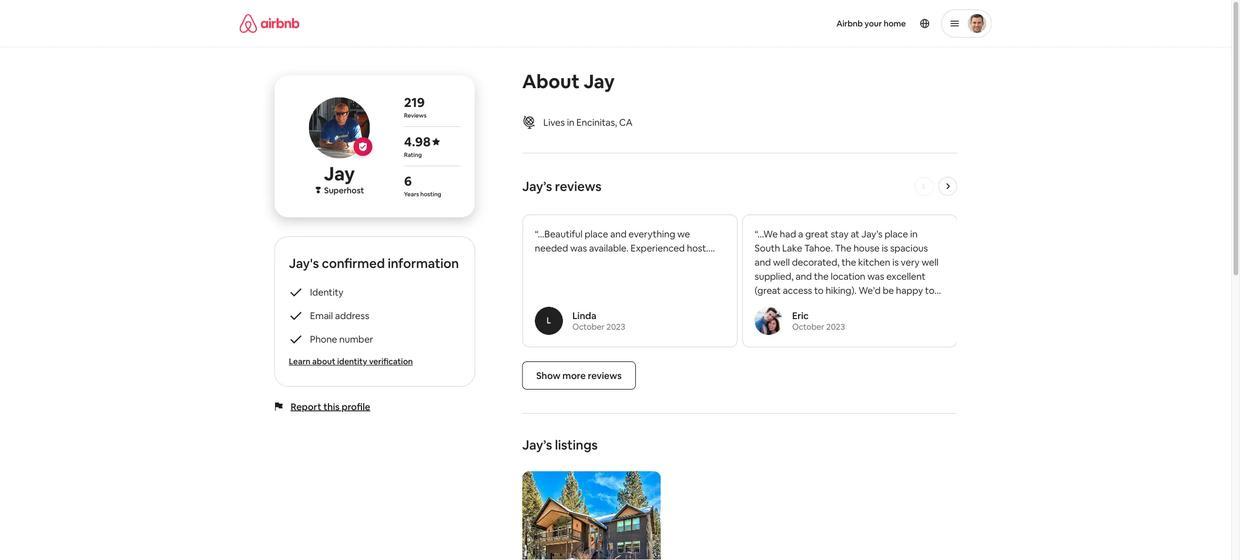 Task type: describe. For each thing, give the bounding box(es) containing it.
jay's for jay's reviews
[[522, 178, 552, 195]]

had
[[780, 228, 796, 240]]

decorated,
[[792, 256, 839, 268]]

the
[[835, 242, 851, 254]]

about
[[522, 69, 580, 93]]

experienced
[[630, 242, 685, 254]]

confirmed
[[322, 255, 385, 272]]

here
[[774, 298, 794, 310]]

excellent
[[886, 270, 925, 282]]

profile element
[[630, 0, 992, 47]]

access
[[783, 284, 812, 296]]

show
[[536, 369, 561, 381]]

"…beautiful place and everything we needed was available. experienced host.…
[[535, 228, 715, 254]]

email
[[310, 309, 333, 322]]

0 vertical spatial in
[[567, 116, 574, 128]]

very
[[901, 256, 919, 268]]

0 horizontal spatial jay
[[324, 162, 355, 186]]

4.98
[[404, 133, 431, 150]]

show more reviews
[[536, 369, 622, 381]]

a
[[798, 228, 803, 240]]

kitchen
[[858, 256, 890, 268]]

about
[[312, 356, 335, 367]]

profile
[[342, 401, 370, 413]]

0 vertical spatial jay
[[584, 69, 615, 93]]

2 to from the left
[[925, 284, 934, 296]]

we
[[677, 228, 690, 240]]

1 vertical spatial is
[[892, 256, 899, 268]]

at
[[850, 228, 859, 240]]

report this profile button
[[291, 401, 370, 413]]

learn about identity verification
[[289, 356, 413, 367]]

your
[[865, 18, 882, 29]]

phone number
[[310, 333, 373, 345]]

be
[[883, 284, 894, 296]]

everything
[[628, 228, 675, 240]]

supplied,
[[754, 270, 793, 282]]

place inside "…beautiful place and everything we needed was available. experienced host.…
[[584, 228, 608, 240]]

linda october 2023
[[572, 309, 625, 332]]

this
[[323, 401, 340, 413]]

0 vertical spatial is
[[881, 242, 888, 254]]

was inside "…we had a great stay at jay's place in south lake tahoe. the house is spacious and well decorated, the kitchen is very well supplied, and the location was excellent (great access to hiking). we'd be happy to stay here again.…
[[867, 270, 884, 282]]

lake
[[782, 242, 802, 254]]

reviews
[[404, 111, 427, 119]]

reviews inside button
[[588, 369, 622, 381]]

email address
[[310, 309, 369, 322]]

number
[[339, 333, 373, 345]]

was inside "…beautiful place and everything we needed was available. experienced host.…
[[570, 242, 587, 254]]

identity
[[310, 286, 343, 298]]

identity
[[337, 356, 367, 367]]

address
[[335, 309, 369, 322]]

hosting
[[420, 190, 441, 198]]

2 vertical spatial and
[[795, 270, 812, 282]]

information
[[388, 255, 459, 272]]

0 vertical spatial reviews
[[555, 178, 602, 195]]

hiking).
[[825, 284, 856, 296]]

1 horizontal spatial and
[[754, 256, 771, 268]]

place inside "…we had a great stay at jay's place in south lake tahoe. the house is spacious and well decorated, the kitchen is very well supplied, and the location was excellent (great access to hiking). we'd be happy to stay here again.…
[[884, 228, 908, 240]]

and inside "…beautiful place and everything we needed was available. experienced host.…
[[610, 228, 626, 240]]

"…we had a great stay at jay's place in south lake tahoe. the house is spacious and well decorated, the kitchen is very well supplied, and the location was excellent (great access to hiking). we'd be happy to stay here again.…
[[754, 228, 938, 310]]

october for linda
[[572, 322, 604, 332]]

again.…
[[796, 298, 828, 310]]



Task type: locate. For each thing, give the bounding box(es) containing it.
is left "very"
[[892, 256, 899, 268]]

2 october from the left
[[792, 322, 824, 332]]

stay up 'the'
[[830, 228, 848, 240]]

1 horizontal spatial stay
[[830, 228, 848, 240]]

1 horizontal spatial to
[[925, 284, 934, 296]]

0 horizontal spatial 2023
[[606, 322, 625, 332]]

available.
[[589, 242, 628, 254]]

home
[[884, 18, 906, 29]]

1 horizontal spatial jay
[[584, 69, 615, 93]]

1 horizontal spatial the
[[841, 256, 856, 268]]

0 horizontal spatial and
[[610, 228, 626, 240]]

airbnb your home link
[[829, 11, 913, 36]]

october up show more reviews
[[572, 322, 604, 332]]

superhost
[[324, 185, 364, 195]]

was down kitchen
[[867, 270, 884, 282]]

jay's
[[522, 178, 552, 195], [861, 228, 882, 240], [522, 436, 552, 453]]

jay's
[[289, 255, 319, 272]]

eric
[[792, 309, 809, 322]]

0 horizontal spatial in
[[567, 116, 574, 128]]

1 vertical spatial jay's
[[861, 228, 882, 240]]

0 vertical spatial stay
[[830, 228, 848, 240]]

rating
[[404, 151, 422, 158]]

the up location
[[841, 256, 856, 268]]

219
[[404, 94, 425, 111]]

stay
[[830, 228, 848, 240], [754, 298, 772, 310]]

1 vertical spatial the
[[814, 270, 828, 282]]

we'd
[[858, 284, 880, 296]]

in inside "…we had a great stay at jay's place in south lake tahoe. the house is spacious and well decorated, the kitchen is very well supplied, and the location was excellent (great access to hiking). we'd be happy to stay here again.…
[[910, 228, 917, 240]]

october
[[572, 322, 604, 332], [792, 322, 824, 332]]

linda user profile image
[[535, 307, 563, 335], [535, 307, 563, 335]]

learn
[[289, 356, 311, 367]]

to
[[814, 284, 823, 296], [925, 284, 934, 296]]

listings
[[555, 436, 598, 453]]

tahoe.
[[804, 242, 833, 254]]

verified host image
[[358, 142, 368, 151]]

the down decorated,
[[814, 270, 828, 282]]

the
[[841, 256, 856, 268], [814, 270, 828, 282]]

1 horizontal spatial place
[[884, 228, 908, 240]]

eric october 2023
[[792, 309, 845, 332]]

was
[[570, 242, 587, 254], [867, 270, 884, 282]]

well up 'supplied,'
[[773, 256, 790, 268]]

place up available.
[[584, 228, 608, 240]]

october inside eric october 2023
[[792, 322, 824, 332]]

well right "very"
[[921, 256, 938, 268]]

jay's confirmed information
[[289, 255, 459, 272]]

0 vertical spatial jay's
[[522, 178, 552, 195]]

house
[[853, 242, 879, 254]]

and up available.
[[610, 228, 626, 240]]

"…we
[[754, 228, 778, 240]]

2023 for eric
[[826, 322, 845, 332]]

well
[[773, 256, 790, 268], [921, 256, 938, 268]]

0 vertical spatial was
[[570, 242, 587, 254]]

lives
[[543, 116, 565, 128]]

reviews
[[555, 178, 602, 195], [588, 369, 622, 381]]

location
[[830, 270, 865, 282]]

reviews right more at the left of the page
[[588, 369, 622, 381]]

jay's for jay's listings
[[522, 436, 552, 453]]

1 to from the left
[[814, 284, 823, 296]]

0 horizontal spatial the
[[814, 270, 828, 282]]

show more reviews button
[[522, 361, 636, 390]]

1 horizontal spatial well
[[921, 256, 938, 268]]

about jay
[[522, 69, 615, 93]]

spacious
[[890, 242, 928, 254]]

in
[[567, 116, 574, 128], [910, 228, 917, 240]]

airbnb
[[836, 18, 863, 29]]

needed
[[535, 242, 568, 254]]

lives in encinitas, ca
[[543, 116, 633, 128]]

jay's left listings
[[522, 436, 552, 453]]

phone
[[310, 333, 337, 345]]

learn about identity verification button
[[289, 356, 461, 367]]

1 horizontal spatial was
[[867, 270, 884, 282]]

to up again.…
[[814, 284, 823, 296]]

0 horizontal spatial is
[[881, 242, 888, 254]]

place up the spacious
[[884, 228, 908, 240]]

0 horizontal spatial october
[[572, 322, 604, 332]]

1 horizontal spatial is
[[892, 256, 899, 268]]

verification
[[369, 356, 413, 367]]

6 years hosting
[[404, 173, 441, 198]]

1 vertical spatial was
[[867, 270, 884, 282]]

south
[[754, 242, 780, 254]]

2023 inside eric october 2023
[[826, 322, 845, 332]]

linda
[[572, 309, 596, 322]]

airbnb your home
[[836, 18, 906, 29]]

encinitas, ca
[[577, 116, 633, 128]]

jay user profile image
[[309, 97, 370, 158], [309, 97, 370, 158]]

happy
[[896, 284, 923, 296]]

0 horizontal spatial was
[[570, 242, 587, 254]]

report this profile
[[291, 401, 370, 413]]

1 vertical spatial jay
[[324, 162, 355, 186]]

1 vertical spatial stay
[[754, 298, 772, 310]]

2023 down again.…
[[826, 322, 845, 332]]

2023
[[606, 322, 625, 332], [826, 322, 845, 332]]

place
[[584, 228, 608, 240], [884, 228, 908, 240]]

0 horizontal spatial to
[[814, 284, 823, 296]]

in up the spacious
[[910, 228, 917, 240]]

october for eric
[[792, 322, 824, 332]]

1 horizontal spatial 2023
[[826, 322, 845, 332]]

is
[[881, 242, 888, 254], [892, 256, 899, 268]]

2023 right linda at the left bottom
[[606, 322, 625, 332]]

jay's listings
[[522, 436, 598, 453]]

1 vertical spatial in
[[910, 228, 917, 240]]

1 october from the left
[[572, 322, 604, 332]]

2 place from the left
[[884, 228, 908, 240]]

2023 for linda
[[606, 322, 625, 332]]

0 horizontal spatial well
[[773, 256, 790, 268]]

jay
[[584, 69, 615, 93], [324, 162, 355, 186]]

and down south
[[754, 256, 771, 268]]

0 horizontal spatial stay
[[754, 298, 772, 310]]

2 horizontal spatial and
[[795, 270, 812, 282]]

reviews up "…beautiful
[[555, 178, 602, 195]]

1 place from the left
[[584, 228, 608, 240]]

jay's inside "…we had a great stay at jay's place in south lake tahoe. the house is spacious and well decorated, the kitchen is very well supplied, and the location was excellent (great access to hiking). we'd be happy to stay here again.…
[[861, 228, 882, 240]]

eric user profile image
[[754, 307, 783, 335]]

is up kitchen
[[881, 242, 888, 254]]

"…beautiful
[[535, 228, 582, 240]]

1 well from the left
[[773, 256, 790, 268]]

0 vertical spatial the
[[841, 256, 856, 268]]

219 reviews
[[404, 94, 427, 119]]

0 horizontal spatial place
[[584, 228, 608, 240]]

years
[[404, 190, 419, 198]]

report
[[291, 401, 321, 413]]

great
[[805, 228, 828, 240]]

jay's up house
[[861, 228, 882, 240]]

1 vertical spatial and
[[754, 256, 771, 268]]

and
[[610, 228, 626, 240], [754, 256, 771, 268], [795, 270, 812, 282]]

(great
[[754, 284, 781, 296]]

2023 inside the linda october 2023
[[606, 322, 625, 332]]

jay's up "…beautiful
[[522, 178, 552, 195]]

6
[[404, 173, 412, 189]]

jay's reviews
[[522, 178, 602, 195]]

was down "…beautiful
[[570, 242, 587, 254]]

2 well from the left
[[921, 256, 938, 268]]

1 horizontal spatial in
[[910, 228, 917, 240]]

host.…
[[687, 242, 715, 254]]

to right happy
[[925, 284, 934, 296]]

october inside the linda october 2023
[[572, 322, 604, 332]]

in right lives
[[567, 116, 574, 128]]

1 2023 from the left
[[606, 322, 625, 332]]

and up access
[[795, 270, 812, 282]]

2 2023 from the left
[[826, 322, 845, 332]]

more
[[563, 369, 586, 381]]

0 vertical spatial and
[[610, 228, 626, 240]]

eric user profile image
[[754, 307, 783, 335]]

1 vertical spatial reviews
[[588, 369, 622, 381]]

1 horizontal spatial october
[[792, 322, 824, 332]]

stay down (great
[[754, 298, 772, 310]]

october down again.…
[[792, 322, 824, 332]]

2 vertical spatial jay's
[[522, 436, 552, 453]]



Task type: vqa. For each thing, say whether or not it's contained in the screenshot.
the top stay
yes



